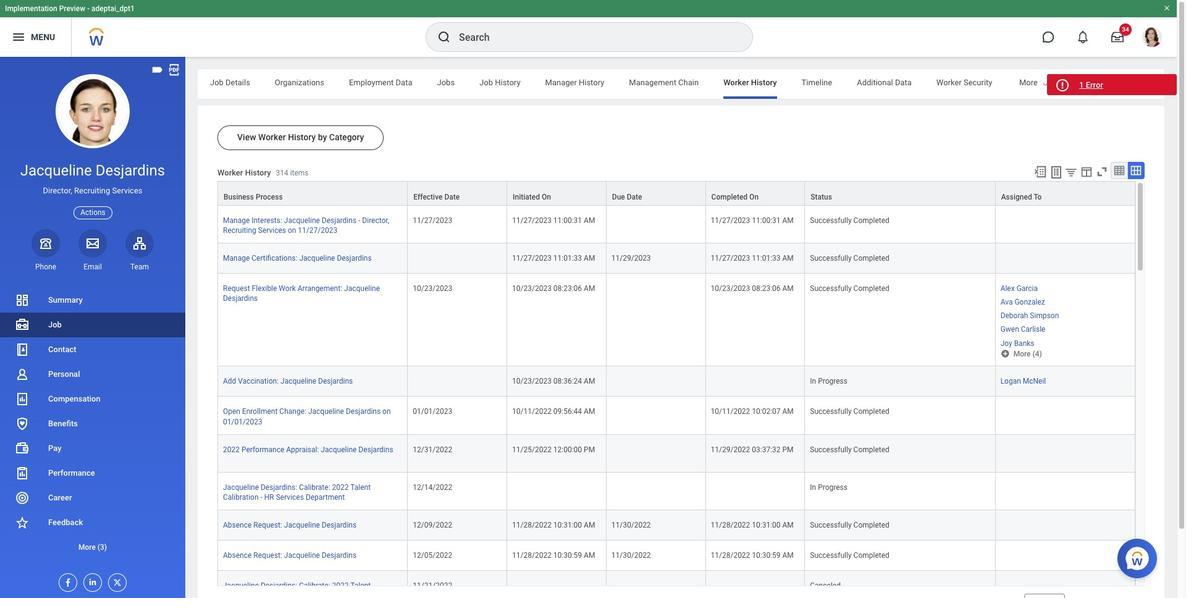 Task type: locate. For each thing, give the bounding box(es) containing it.
absence request: jacqueline desjardins
[[223, 521, 357, 529], [223, 551, 357, 560]]

desjardins inside request flexible work arrangement: jacqueline desjardins
[[223, 294, 258, 303]]

profile logan mcneil image
[[1142, 27, 1162, 49]]

history left timeline
[[751, 78, 777, 87]]

history for contract history
[[1050, 78, 1075, 87]]

1 vertical spatial absence request: jacqueline desjardins link
[[223, 549, 357, 560]]

01/01/2023 up 12/31/2022
[[413, 407, 452, 416]]

more down the banks
[[1014, 349, 1031, 358]]

1 horizontal spatial 11/28/2022 10:30:59 am
[[711, 551, 794, 560]]

1 horizontal spatial date
[[627, 193, 642, 201]]

0 horizontal spatial 11/28/2022 10:31:00 am
[[512, 521, 595, 529]]

date right the due
[[627, 193, 642, 201]]

2 request: from the top
[[254, 551, 282, 560]]

history inside view worker history by category button
[[288, 132, 316, 142]]

11/28/2022 10:31:00 am
[[512, 521, 595, 529], [711, 521, 794, 529]]

2 absence request: jacqueline desjardins from the top
[[223, 551, 357, 560]]

appraisal:
[[286, 445, 319, 454]]

1 vertical spatial jacqueline desjardins: calibrate: 2022 talent calibration - hr services department link
[[223, 579, 371, 598]]

10:31:00
[[553, 521, 582, 529], [752, 521, 781, 529]]

1 talent from the top
[[350, 483, 371, 492]]

performance down enrollment
[[242, 445, 284, 454]]

email button
[[78, 229, 107, 272]]

worker for worker security
[[937, 78, 962, 87]]

worker right chain
[[724, 78, 749, 87]]

jacqueline desjardins: calibrate: 2022 talent calibration - hr services department for 1st jacqueline desjardins: calibrate: 2022 talent calibration - hr services department link from the top of the page
[[223, 483, 371, 502]]

more inside 'dropdown button'
[[1014, 349, 1031, 358]]

2 hr from the top
[[264, 591, 274, 598]]

absence request: jacqueline desjardins link for 12/05/2022
[[223, 549, 357, 560]]

absence for 12/05/2022
[[223, 551, 252, 560]]

request: for 12/09/2022
[[254, 521, 282, 529]]

1 in progress from the top
[[810, 377, 848, 386]]

1 vertical spatial talent
[[350, 581, 371, 590]]

data
[[396, 78, 412, 87], [895, 78, 912, 87]]

11/27/2023 11:01:33 am
[[512, 254, 595, 263], [711, 254, 794, 263]]

0 horizontal spatial 10/23/2023 08:23:06 am
[[512, 284, 595, 293]]

due date button
[[607, 182, 705, 205]]

1 11/28/2022 10:30:59 am from the left
[[512, 551, 595, 560]]

2 11:00:31 from the left
[[752, 216, 781, 225]]

1 horizontal spatial director,
[[362, 216, 389, 225]]

am
[[584, 216, 595, 225], [783, 216, 794, 225], [584, 254, 595, 263], [783, 254, 794, 263], [584, 284, 595, 293], [783, 284, 794, 293], [584, 377, 595, 386], [584, 407, 595, 416], [783, 407, 794, 416], [584, 521, 595, 529], [783, 521, 794, 529], [584, 551, 595, 560], [783, 551, 794, 560]]

department for 1st jacqueline desjardins: calibrate: 2022 talent calibration - hr services department link from the top of the page
[[306, 493, 345, 502]]

organizations
[[275, 78, 324, 87]]

date right effective
[[445, 193, 460, 201]]

3 row from the top
[[217, 244, 1136, 274]]

2022 performance appraisal: jacqueline desjardins link
[[223, 443, 393, 454]]

work down manage certifications: jacqueline desjardins
[[279, 284, 296, 293]]

0 vertical spatial progress
[[818, 377, 848, 386]]

feedback image
[[15, 515, 30, 530]]

1 horizontal spatial job
[[210, 78, 224, 87]]

1 vertical spatial calibrate:
[[299, 581, 330, 590]]

1 horizontal spatial 11:01:33
[[752, 254, 781, 263]]

hr for 1st jacqueline desjardins: calibrate: 2022 talent calibration - hr services department link from the top of the page
[[264, 493, 274, 502]]

1 vertical spatial desjardins:
[[261, 581, 297, 590]]

items selected list
[[1001, 282, 1079, 348]]

team link
[[125, 229, 154, 272]]

1 on from the left
[[542, 193, 551, 201]]

0 horizontal spatial performance
[[48, 468, 95, 478]]

1 horizontal spatial 11/28/2022 10:31:00 am
[[711, 521, 794, 529]]

1 horizontal spatial performance
[[242, 445, 284, 454]]

worker left security
[[937, 78, 962, 87]]

1 vertical spatial recruiting
[[223, 226, 256, 235]]

0 vertical spatial 01/01/2023
[[413, 407, 452, 416]]

2022 performance appraisal: jacqueline desjardins
[[223, 445, 393, 454]]

1 calibrate: from the top
[[299, 483, 330, 492]]

table image
[[1113, 164, 1126, 177]]

successfully for 11/27/2023 11:01:33 am
[[810, 254, 852, 263]]

fullscreen image
[[1095, 165, 1109, 179]]

history left 1
[[1050, 78, 1075, 87]]

1 progress from the top
[[818, 377, 848, 386]]

successfully for 10/23/2023 08:23:06 am
[[810, 284, 852, 293]]

1 in from the top
[[810, 377, 816, 386]]

0 horizontal spatial on
[[288, 226, 296, 235]]

2 progress from the top
[[818, 483, 848, 492]]

history left manager
[[495, 78, 521, 87]]

date inside effective date popup button
[[445, 193, 460, 201]]

1 horizontal spatial 11/27/2023 11:01:33 am
[[711, 254, 794, 263]]

more inside dropdown button
[[78, 543, 96, 552]]

10 row from the top
[[217, 541, 1136, 571]]

data for additional data
[[895, 78, 912, 87]]

flexible right 1
[[1100, 78, 1127, 87]]

benefits image
[[15, 416, 30, 431]]

2 manage from the top
[[223, 254, 250, 263]]

talent
[[350, 483, 371, 492], [350, 581, 371, 590]]

7 successfully completed from the top
[[810, 551, 890, 560]]

1 vertical spatial flexible
[[252, 284, 277, 293]]

11 row from the top
[[217, 571, 1136, 598]]

1 horizontal spatial 10:30:59
[[752, 551, 781, 560]]

jacqueline desjardins: calibrate: 2022 talent calibration - hr services department for second jacqueline desjardins: calibrate: 2022 talent calibration - hr services department link from the top
[[223, 581, 371, 598]]

facebook image
[[59, 574, 73, 588]]

0 vertical spatial recruiting
[[74, 186, 110, 195]]

6 row from the top
[[217, 397, 1136, 435]]

0 vertical spatial calibration
[[223, 493, 259, 502]]

manage interests: jacqueline desjardins - director, recruiting services on 11/27/2023
[[223, 216, 389, 235]]

recruiting down interests: at the top left of the page
[[223, 226, 256, 235]]

flexible right the request at the left
[[252, 284, 277, 293]]

jacqueline desjardins: calibrate: 2022 talent calibration - hr services department
[[223, 483, 371, 502], [223, 581, 371, 598]]

in progress for jacqueline desjardins: calibrate: 2022 talent calibration - hr services department
[[810, 483, 848, 492]]

1 vertical spatial more
[[1014, 349, 1031, 358]]

0 vertical spatial on
[[288, 226, 296, 235]]

logan mcneil link
[[1001, 375, 1046, 386]]

career image
[[15, 491, 30, 505]]

0 horizontal spatial 11/27/2023 11:01:33 am
[[512, 254, 595, 263]]

work
[[1129, 78, 1148, 87], [279, 284, 296, 293]]

10/23/2023
[[413, 284, 452, 293], [512, 284, 552, 293], [711, 284, 750, 293], [512, 377, 552, 386]]

08:23:06
[[553, 284, 582, 293], [752, 284, 781, 293]]

data right employment
[[396, 78, 412, 87]]

successfully for 10/11/2022 10:02:07 am
[[810, 407, 852, 416]]

cell
[[607, 206, 706, 244], [996, 206, 1136, 244], [408, 244, 507, 274], [996, 244, 1136, 274], [607, 274, 706, 367], [408, 367, 507, 397], [607, 367, 706, 397], [706, 367, 805, 397], [607, 397, 706, 435], [996, 397, 1136, 435], [607, 435, 706, 473], [996, 435, 1136, 473], [507, 473, 607, 510], [607, 473, 706, 510], [706, 473, 805, 510], [996, 473, 1136, 510], [996, 510, 1136, 541], [996, 541, 1136, 571], [507, 571, 607, 598], [607, 571, 706, 598], [706, 571, 805, 598], [996, 571, 1136, 598]]

jacqueline inside navigation pane region
[[20, 162, 92, 179]]

1 10/11/2022 from the left
[[512, 407, 552, 416]]

job image
[[15, 318, 30, 332]]

date for effective date
[[445, 193, 460, 201]]

gonzalez
[[1015, 298, 1045, 307]]

1 row from the top
[[217, 181, 1136, 206]]

0 horizontal spatial on
[[542, 193, 551, 201]]

1 horizontal spatial on
[[750, 193, 759, 201]]

jacqueline inside manage interests: jacqueline desjardins - director, recruiting services on 11/27/2023
[[284, 216, 320, 225]]

summary image
[[15, 293, 30, 308]]

11/21/2022
[[413, 581, 452, 590]]

1 horizontal spatial 10:31:00
[[752, 521, 781, 529]]

1
[[1079, 80, 1084, 90]]

compensation link
[[0, 387, 185, 411]]

menu button
[[0, 17, 71, 57]]

manage up the request at the left
[[223, 254, 250, 263]]

0 horizontal spatial 11:00:31
[[553, 216, 582, 225]]

assigned
[[1001, 193, 1032, 201]]

feedback link
[[0, 510, 185, 535]]

0 vertical spatial flexible
[[1100, 78, 1127, 87]]

notifications large image
[[1077, 31, 1089, 43]]

1 date from the left
[[445, 193, 460, 201]]

1 jacqueline desjardins: calibrate: 2022 talent calibration - hr services department link from the top
[[223, 481, 371, 502]]

services
[[112, 186, 142, 195], [258, 226, 286, 235], [276, 493, 304, 502], [276, 591, 304, 598]]

1 jacqueline desjardins: calibrate: 2022 talent calibration - hr services department from the top
[[223, 483, 371, 502]]

effective
[[414, 193, 443, 201]]

performance inside list
[[48, 468, 95, 478]]

job history
[[480, 78, 521, 87]]

pay image
[[15, 441, 30, 456]]

1 horizontal spatial 08:23:06
[[752, 284, 781, 293]]

5 successfully completed from the top
[[810, 445, 890, 454]]

2 talent from the top
[[350, 581, 371, 590]]

manage certifications: jacqueline desjardins
[[223, 254, 372, 263]]

pm right '12:00:00'
[[584, 445, 595, 454]]

1 vertical spatial hr
[[264, 591, 274, 598]]

1 vertical spatial in progress
[[810, 483, 848, 492]]

2 date from the left
[[627, 193, 642, 201]]

absence for 12/09/2022
[[223, 521, 252, 529]]

6 successfully completed from the top
[[810, 521, 890, 529]]

successfully
[[810, 216, 852, 225], [810, 254, 852, 263], [810, 284, 852, 293], [810, 407, 852, 416], [810, 445, 852, 454], [810, 521, 852, 529], [810, 551, 852, 560]]

history left by
[[288, 132, 316, 142]]

1 vertical spatial on
[[383, 407, 391, 416]]

manage certifications: jacqueline desjardins link
[[223, 252, 372, 263]]

01/01/2023 down open
[[223, 417, 262, 426]]

6 successfully from the top
[[810, 521, 852, 529]]

recruiting inside manage interests: jacqueline desjardins - director, recruiting services on 11/27/2023
[[223, 226, 256, 235]]

successfully completed for 11/28/2022 10:30:59 am
[[810, 551, 890, 560]]

phone jacqueline desjardins element
[[32, 262, 60, 272]]

0 vertical spatial 11/30/2022
[[612, 521, 651, 529]]

1 calibration from the top
[[223, 493, 259, 502]]

pm right 03:37:32 at the right bottom of the page
[[783, 445, 794, 454]]

contract history
[[1017, 78, 1075, 87]]

completed for 11/27/2023 11:01:33 am
[[854, 254, 890, 263]]

carlisle
[[1021, 325, 1046, 334]]

10/11/2022 left the 10:02:07
[[711, 407, 750, 416]]

worker
[[724, 78, 749, 87], [937, 78, 962, 87], [258, 132, 286, 142], [217, 168, 243, 178]]

11/30/2022 for 11/28/2022 10:30:59 am
[[612, 551, 651, 560]]

in
[[810, 377, 816, 386], [810, 483, 816, 492]]

canceled
[[810, 581, 841, 590]]

team
[[130, 262, 149, 271]]

services inside manage interests: jacqueline desjardins - director, recruiting services on 11/27/2023
[[258, 226, 286, 235]]

on inside open enrollment change: jacqueline desjardins on 01/01/2023
[[383, 407, 391, 416]]

0 vertical spatial in
[[810, 377, 816, 386]]

1 horizontal spatial 01/01/2023
[[413, 407, 452, 416]]

more left the (3)
[[78, 543, 96, 552]]

1 vertical spatial work
[[279, 284, 296, 293]]

7 row from the top
[[217, 435, 1136, 473]]

1 11:01:33 from the left
[[553, 254, 582, 263]]

2 desjardins: from the top
[[261, 581, 297, 590]]

2 calibration from the top
[[223, 591, 259, 598]]

1 11/27/2023 11:01:33 am from the left
[[512, 254, 595, 263]]

export to worksheets image
[[1049, 165, 1064, 180]]

2 horizontal spatial job
[[480, 78, 493, 87]]

1 error
[[1079, 80, 1103, 90]]

contact link
[[0, 337, 185, 362]]

row containing open enrollment change: jacqueline desjardins on 01/01/2023
[[217, 397, 1136, 435]]

0 vertical spatial absence
[[223, 521, 252, 529]]

1 vertical spatial absence
[[223, 551, 252, 560]]

4 successfully completed from the top
[[810, 407, 890, 416]]

0 horizontal spatial job
[[48, 320, 62, 329]]

1 horizontal spatial 11:00:31
[[752, 216, 781, 225]]

1 horizontal spatial flexible
[[1100, 78, 1127, 87]]

1 vertical spatial director,
[[362, 216, 389, 225]]

1 absence request: jacqueline desjardins link from the top
[[223, 518, 357, 529]]

calibration
[[223, 493, 259, 502], [223, 591, 259, 598]]

completed for 11/29/2022 03:37:32 pm
[[854, 445, 890, 454]]

1 horizontal spatial 10/11/2022
[[711, 407, 750, 416]]

job details
[[210, 78, 250, 87]]

successfully completed for 11/27/2023 11:00:31 am
[[810, 216, 890, 225]]

1 horizontal spatial recruiting
[[223, 226, 256, 235]]

1 vertical spatial 11/30/2022
[[612, 551, 651, 560]]

successfully completed for 11/29/2022 03:37:32 pm
[[810, 445, 890, 454]]

manage inside manage interests: jacqueline desjardins - director, recruiting services on 11/27/2023
[[223, 216, 250, 225]]

314
[[276, 169, 288, 178]]

performance inside row
[[242, 445, 284, 454]]

job left details
[[210, 78, 224, 87]]

row containing request flexible work arrangement: jacqueline desjardins
[[217, 274, 1136, 367]]

0 vertical spatial jacqueline desjardins: calibrate: 2022 talent calibration - hr services department link
[[223, 481, 371, 502]]

1 successfully completed from the top
[[810, 216, 890, 225]]

2 vertical spatial more
[[78, 543, 96, 552]]

1 data from the left
[[396, 78, 412, 87]]

0 horizontal spatial data
[[396, 78, 412, 87]]

search image
[[437, 30, 452, 44]]

0 horizontal spatial 10:30:59
[[553, 551, 582, 560]]

1 vertical spatial absence request: jacqueline desjardins
[[223, 551, 357, 560]]

0 horizontal spatial 08:23:06
[[553, 284, 582, 293]]

5 successfully from the top
[[810, 445, 852, 454]]

1 hr from the top
[[264, 493, 274, 502]]

recruiting
[[74, 186, 110, 195], [223, 226, 256, 235]]

on for initiated on
[[542, 193, 551, 201]]

process
[[256, 193, 283, 201]]

3 successfully completed from the top
[[810, 284, 890, 293]]

1 horizontal spatial pm
[[783, 445, 794, 454]]

history left 314
[[245, 168, 271, 178]]

performance image
[[15, 466, 30, 481]]

2 pm from the left
[[783, 445, 794, 454]]

0 vertical spatial performance
[[242, 445, 284, 454]]

11:00:31 down initiated on popup button
[[553, 216, 582, 225]]

director,
[[43, 186, 72, 195], [362, 216, 389, 225]]

0 horizontal spatial work
[[279, 284, 296, 293]]

desjardins inside navigation pane region
[[96, 162, 165, 179]]

business process
[[224, 193, 283, 201]]

completed inside popup button
[[711, 193, 748, 201]]

2 10/11/2022 from the left
[[711, 407, 750, 416]]

5 row from the top
[[217, 367, 1136, 397]]

worker right the view
[[258, 132, 286, 142]]

2 successfully from the top
[[810, 254, 852, 263]]

job right jobs on the left
[[480, 78, 493, 87]]

1 vertical spatial request:
[[254, 551, 282, 560]]

1 horizontal spatial 11/27/2023 11:00:31 am
[[711, 216, 794, 225]]

2 11/30/2022 from the top
[[612, 551, 651, 560]]

more (4)
[[1014, 349, 1042, 358]]

2 10:31:00 from the left
[[752, 521, 781, 529]]

1 vertical spatial department
[[306, 591, 345, 598]]

12/05/2022
[[413, 551, 452, 560]]

hr
[[264, 493, 274, 502], [264, 591, 274, 598]]

4 successfully from the top
[[810, 407, 852, 416]]

- inside menu banner
[[87, 4, 90, 13]]

enrollment
[[242, 407, 278, 416]]

2 data from the left
[[895, 78, 912, 87]]

business
[[224, 193, 254, 201]]

feedback
[[48, 518, 83, 527]]

1 vertical spatial calibration
[[223, 591, 259, 598]]

2 11/28/2022 10:31:00 am from the left
[[711, 521, 794, 529]]

more for more (4)
[[1014, 349, 1031, 358]]

2 10/23/2023 08:23:06 am from the left
[[711, 284, 794, 293]]

additional
[[857, 78, 893, 87]]

0 horizontal spatial pm
[[584, 445, 595, 454]]

1 11/27/2023 11:00:31 am from the left
[[512, 216, 595, 225]]

contact
[[48, 345, 76, 354]]

08:36:24
[[553, 377, 582, 386]]

2 in progress from the top
[[810, 483, 848, 492]]

0 horizontal spatial 10:31:00
[[553, 521, 582, 529]]

0 horizontal spatial recruiting
[[74, 186, 110, 195]]

ava gonzalez
[[1001, 298, 1045, 307]]

row containing manage interests: jacqueline desjardins - director, recruiting services on 11/27/2023
[[217, 206, 1136, 244]]

0 horizontal spatial director,
[[43, 186, 72, 195]]

successfully for 11/29/2022 03:37:32 pm
[[810, 445, 852, 454]]

mcneil
[[1023, 377, 1046, 386]]

1 horizontal spatial 10/23/2023 08:23:06 am
[[711, 284, 794, 293]]

director, inside navigation pane region
[[43, 186, 72, 195]]

contract
[[1017, 78, 1048, 87]]

11/27/2023
[[413, 216, 452, 225], [512, 216, 552, 225], [711, 216, 750, 225], [298, 226, 337, 235], [512, 254, 552, 263], [711, 254, 750, 263]]

2 jacqueline desjardins: calibrate: 2022 talent calibration - hr services department from the top
[[223, 581, 371, 598]]

0 horizontal spatial 11/27/2023 11:00:31 am
[[512, 216, 595, 225]]

0 vertical spatial more
[[1019, 78, 1038, 87]]

toolbar
[[1028, 162, 1145, 181]]

ava gonzalez link
[[1001, 296, 1045, 307]]

view team image
[[132, 236, 147, 251]]

1 successfully from the top
[[810, 216, 852, 225]]

3 successfully from the top
[[810, 284, 852, 293]]

open enrollment change: jacqueline desjardins on 01/01/2023
[[223, 407, 391, 426]]

1 desjardins: from the top
[[261, 483, 297, 492]]

calibration for 1st jacqueline desjardins: calibrate: 2022 talent calibration - hr services department link from the top of the page
[[223, 493, 259, 502]]

2 calibrate: from the top
[[299, 581, 330, 590]]

0 vertical spatial work
[[1129, 78, 1148, 87]]

2 11/27/2023 11:01:33 am from the left
[[711, 254, 794, 263]]

0 horizontal spatial 11/28/2022 10:30:59 am
[[512, 551, 595, 560]]

0 vertical spatial manage
[[223, 216, 250, 225]]

phone image
[[37, 236, 54, 251]]

row containing business process
[[217, 181, 1136, 206]]

in progress for add vaccination: jacqueline desjardins
[[810, 377, 848, 386]]

1 pm from the left
[[584, 445, 595, 454]]

0 vertical spatial request:
[[254, 521, 282, 529]]

0 vertical spatial in progress
[[810, 377, 848, 386]]

11/27/2023 11:00:31 am down initiated on popup button
[[512, 216, 595, 225]]

completed for 11/28/2022 10:30:59 am
[[854, 551, 890, 560]]

view worker history by category
[[237, 132, 364, 142]]

2 department from the top
[[306, 591, 345, 598]]

9 row from the top
[[217, 510, 1136, 541]]

manage down the business
[[223, 216, 250, 225]]

worker security
[[937, 78, 993, 87]]

0 vertical spatial absence request: jacqueline desjardins
[[223, 521, 357, 529]]

list
[[0, 288, 185, 560]]

1 vertical spatial 01/01/2023
[[223, 417, 262, 426]]

1 manage from the top
[[223, 216, 250, 225]]

click to view/edit grid preferences image
[[1080, 165, 1094, 179]]

calibrate:
[[299, 483, 330, 492], [299, 581, 330, 590]]

on
[[288, 226, 296, 235], [383, 407, 391, 416]]

0 horizontal spatial flexible
[[252, 284, 277, 293]]

performance up career
[[48, 468, 95, 478]]

compensation image
[[15, 392, 30, 407]]

1 horizontal spatial on
[[383, 407, 391, 416]]

2 in from the top
[[810, 483, 816, 492]]

10/23/2023 08:23:06 am
[[512, 284, 595, 293], [711, 284, 794, 293]]

pagination element
[[1073, 586, 1145, 598]]

desjardins: for second jacqueline desjardins: calibrate: 2022 talent calibration - hr services department link from the top
[[261, 581, 297, 590]]

2 absence request: jacqueline desjardins link from the top
[[223, 549, 357, 560]]

work left arrangeme
[[1129, 78, 1148, 87]]

1 request: from the top
[[254, 521, 282, 529]]

worker for worker history 314 items
[[217, 168, 243, 178]]

0 horizontal spatial 11:01:33
[[553, 254, 582, 263]]

gwen
[[1001, 325, 1019, 334]]

hr for second jacqueline desjardins: calibrate: 2022 talent calibration - hr services department link from the top
[[264, 591, 274, 598]]

progress
[[818, 377, 848, 386], [818, 483, 848, 492]]

pm for 11/29/2022 03:37:32 pm
[[783, 445, 794, 454]]

0 vertical spatial hr
[[264, 493, 274, 502]]

desjardins
[[96, 162, 165, 179], [322, 216, 357, 225], [337, 254, 372, 263], [223, 294, 258, 303], [318, 377, 353, 386], [346, 407, 381, 416], [359, 445, 393, 454], [322, 521, 357, 529], [322, 551, 357, 560]]

deborah simpson
[[1001, 312, 1059, 320]]

1 vertical spatial jacqueline desjardins: calibrate: 2022 talent calibration - hr services department
[[223, 581, 371, 598]]

11/28/2022 10:30:59 am
[[512, 551, 595, 560], [711, 551, 794, 560]]

10/11/2022 for 10/11/2022 10:02:07 am
[[711, 407, 750, 416]]

10/11/2022 left 09:56:44
[[512, 407, 552, 416]]

1 vertical spatial progress
[[818, 483, 848, 492]]

more left exclamation icon
[[1019, 78, 1038, 87]]

worker history 314 items
[[217, 168, 309, 178]]

data right additional
[[895, 78, 912, 87]]

close environment banner image
[[1163, 4, 1171, 12]]

ava
[[1001, 298, 1013, 307]]

1 vertical spatial performance
[[48, 468, 95, 478]]

0 vertical spatial director,
[[43, 186, 72, 195]]

summary
[[48, 295, 83, 305]]

1 horizontal spatial data
[[895, 78, 912, 87]]

1 absence request: jacqueline desjardins from the top
[[223, 521, 357, 529]]

11/30/2022 for 11/28/2022 10:31:00 am
[[612, 521, 651, 529]]

2 absence from the top
[[223, 551, 252, 560]]

job for job details
[[210, 78, 224, 87]]

successfully completed for 11/28/2022 10:31:00 am
[[810, 521, 890, 529]]

successfully completed for 10/11/2022 10:02:07 am
[[810, 407, 890, 416]]

10/11/2022 10:02:07 am
[[711, 407, 794, 416]]

10:30:59
[[553, 551, 582, 560], [752, 551, 781, 560]]

summary link
[[0, 288, 185, 313]]

recruiting down jacqueline desjardins
[[74, 186, 110, 195]]

benefits
[[48, 419, 78, 428]]

2 vertical spatial 2022
[[332, 581, 349, 590]]

1 department from the top
[[306, 493, 345, 502]]

1 vertical spatial manage
[[223, 254, 250, 263]]

history right manager
[[579, 78, 604, 87]]

justify image
[[11, 30, 26, 44]]

2 successfully completed from the top
[[810, 254, 890, 263]]

01/01/2023
[[413, 407, 452, 416], [223, 417, 262, 426]]

2 jacqueline desjardins: calibrate: 2022 talent calibration - hr services department link from the top
[[223, 579, 371, 598]]

request
[[223, 284, 250, 293]]

0 horizontal spatial 01/01/2023
[[223, 417, 262, 426]]

4 row from the top
[[217, 274, 1136, 367]]

1 11/30/2022 from the top
[[612, 521, 651, 529]]

0 vertical spatial calibrate:
[[299, 483, 330, 492]]

0 vertical spatial talent
[[350, 483, 371, 492]]

more
[[1019, 78, 1038, 87], [1014, 349, 1031, 358], [78, 543, 96, 552]]

0 vertical spatial department
[[306, 493, 345, 502]]

calibration for second jacqueline desjardins: calibrate: 2022 talent calibration - hr services department link from the top
[[223, 591, 259, 598]]

1 10/23/2023 08:23:06 am from the left
[[512, 284, 595, 293]]

2 row from the top
[[217, 206, 1136, 244]]

12/14/2022
[[413, 483, 452, 492]]

row
[[217, 181, 1136, 206], [217, 206, 1136, 244], [217, 244, 1136, 274], [217, 274, 1136, 367], [217, 367, 1136, 397], [217, 397, 1136, 435], [217, 435, 1136, 473], [217, 473, 1136, 510], [217, 510, 1136, 541], [217, 541, 1136, 571], [217, 571, 1136, 598]]

11:00:31 down completed on popup button
[[752, 216, 781, 225]]

1 absence from the top
[[223, 521, 252, 529]]

2 on from the left
[[750, 193, 759, 201]]

export to excel image
[[1034, 165, 1047, 179]]

date inside due date popup button
[[627, 193, 642, 201]]

tab list
[[198, 69, 1186, 99]]

manage for manage interests: jacqueline desjardins - director, recruiting services on 11/27/2023
[[223, 216, 250, 225]]

request:
[[254, 521, 282, 529], [254, 551, 282, 560]]

7 successfully from the top
[[810, 551, 852, 560]]

0 horizontal spatial 10/11/2022
[[512, 407, 552, 416]]

absence request: jacqueline desjardins link for 12/09/2022
[[223, 518, 357, 529]]

0 vertical spatial desjardins:
[[261, 483, 297, 492]]

management chain
[[629, 78, 699, 87]]

0 horizontal spatial date
[[445, 193, 460, 201]]

11/27/2023 11:00:31 am down completed on popup button
[[711, 216, 794, 225]]

0 vertical spatial absence request: jacqueline desjardins link
[[223, 518, 357, 529]]

worker up the business
[[217, 168, 243, 178]]

0 vertical spatial jacqueline desjardins: calibrate: 2022 talent calibration - hr services department
[[223, 483, 371, 502]]

history for worker history
[[751, 78, 777, 87]]

job up contact
[[48, 320, 62, 329]]

open enrollment change: jacqueline desjardins on 01/01/2023 link
[[223, 405, 391, 426]]

contact image
[[15, 342, 30, 357]]



Task type: describe. For each thing, give the bounding box(es) containing it.
employment
[[349, 78, 394, 87]]

interests:
[[252, 216, 282, 225]]

successfully for 11/28/2022 10:31:00 am
[[810, 521, 852, 529]]

x image
[[109, 574, 122, 588]]

add vaccination: jacqueline desjardins link
[[223, 375, 353, 386]]

completed for 10/23/2023 08:23:06 am
[[854, 284, 890, 293]]

11/29/2022
[[711, 445, 750, 454]]

logan mcneil
[[1001, 377, 1046, 386]]

11/25/2022
[[512, 445, 552, 454]]

(4)
[[1033, 349, 1042, 358]]

1 11:00:31 from the left
[[553, 216, 582, 225]]

11/29/2022 03:37:32 pm
[[711, 445, 794, 454]]

history for worker history 314 items
[[245, 168, 271, 178]]

request flexible work arrangement: jacqueline desjardins link
[[223, 282, 380, 303]]

adeptai_dpt1
[[91, 4, 135, 13]]

alex
[[1001, 284, 1015, 293]]

add vaccination: jacqueline desjardins
[[223, 377, 353, 386]]

progress for add vaccination: jacqueline desjardins
[[818, 377, 848, 386]]

work inside request flexible work arrangement: jacqueline desjardins
[[279, 284, 296, 293]]

tag image
[[151, 63, 164, 77]]

on inside manage interests: jacqueline desjardins - director, recruiting services on 11/27/2023
[[288, 226, 296, 235]]

deborah
[[1001, 312, 1028, 320]]

pm for 11/25/2022 12:00:00 pm
[[584, 445, 595, 454]]

joy banks
[[1001, 339, 1035, 348]]

email jacqueline desjardins element
[[78, 262, 107, 272]]

tab list containing job details
[[198, 69, 1186, 99]]

garcia
[[1017, 284, 1038, 293]]

in for jacqueline desjardins: calibrate: 2022 talent calibration - hr services department
[[810, 483, 816, 492]]

10/11/2022 09:56:44 am
[[512, 407, 595, 416]]

history for manager history
[[579, 78, 604, 87]]

row containing add vaccination: jacqueline desjardins
[[217, 367, 1136, 397]]

11/25/2022 12:00:00 pm
[[512, 445, 595, 454]]

more (3) button
[[0, 540, 185, 555]]

successfully completed for 10/23/2023 08:23:06 am
[[810, 284, 890, 293]]

Search Workday  search field
[[459, 23, 727, 51]]

view printable version (pdf) image
[[167, 63, 181, 77]]

request flexible work arrangement: jacqueline desjardins
[[223, 284, 380, 303]]

open
[[223, 407, 240, 416]]

1 horizontal spatial work
[[1129, 78, 1148, 87]]

completed on button
[[706, 182, 805, 205]]

add
[[223, 377, 236, 386]]

by
[[318, 132, 327, 142]]

worker for worker history
[[724, 78, 749, 87]]

worker history
[[724, 78, 777, 87]]

on for completed on
[[750, 193, 759, 201]]

01/01/2023 inside open enrollment change: jacqueline desjardins on 01/01/2023
[[223, 417, 262, 426]]

select to filter grid data image
[[1065, 166, 1078, 179]]

11/29/2023
[[612, 254, 651, 263]]

job for job history
[[480, 78, 493, 87]]

12/31/2022
[[413, 445, 452, 454]]

10/11/2022 for 10/11/2022 09:56:44 am
[[512, 407, 552, 416]]

10:02:07
[[752, 407, 781, 416]]

34
[[1122, 26, 1129, 33]]

successfully for 11/27/2023 11:00:31 am
[[810, 216, 852, 225]]

calibrate: for second jacqueline desjardins: calibrate: 2022 talent calibration - hr services department link from the top
[[299, 581, 330, 590]]

job inside list
[[48, 320, 62, 329]]

view
[[237, 132, 256, 142]]

assigned to button
[[996, 182, 1135, 205]]

request: for 12/05/2022
[[254, 551, 282, 560]]

jacqueline inside request flexible work arrangement: jacqueline desjardins
[[344, 284, 380, 293]]

actions button
[[74, 206, 112, 219]]

1 11/28/2022 10:31:00 am from the left
[[512, 521, 595, 529]]

phone
[[35, 262, 56, 271]]

status
[[811, 193, 832, 201]]

jobs
[[437, 78, 455, 87]]

assigned to
[[1001, 193, 1042, 201]]

flexible work arrangeme
[[1100, 78, 1186, 87]]

successfully completed for 11/27/2023 11:01:33 am
[[810, 254, 890, 263]]

initiated on button
[[507, 182, 606, 205]]

job link
[[0, 313, 185, 337]]

1 08:23:06 from the left
[[553, 284, 582, 293]]

pay link
[[0, 436, 185, 461]]

1 vertical spatial 2022
[[332, 483, 349, 492]]

desjardins: for 1st jacqueline desjardins: calibrate: 2022 talent calibration - hr services department link from the top of the page
[[261, 483, 297, 492]]

more (4) button
[[1001, 348, 1043, 359]]

2 11/27/2023 11:00:31 am from the left
[[711, 216, 794, 225]]

jacqueline inside open enrollment change: jacqueline desjardins on 01/01/2023
[[308, 407, 344, 416]]

0 vertical spatial 2022
[[223, 445, 240, 454]]

absence request: jacqueline desjardins for 12/09/2022
[[223, 521, 357, 529]]

initiated on
[[513, 193, 551, 201]]

manager history
[[545, 78, 604, 87]]

exclamation image
[[1058, 81, 1067, 90]]

vaccination:
[[238, 377, 279, 386]]

items
[[290, 169, 309, 178]]

personal link
[[0, 362, 185, 387]]

email
[[83, 262, 102, 271]]

8 row from the top
[[217, 473, 1136, 510]]

row containing manage certifications: jacqueline desjardins
[[217, 244, 1136, 274]]

2 11/28/2022 10:30:59 am from the left
[[711, 551, 794, 560]]

history for job history
[[495, 78, 521, 87]]

management
[[629, 78, 676, 87]]

completed for 11/28/2022 10:31:00 am
[[854, 521, 890, 529]]

jacqueline desjardins
[[20, 162, 165, 179]]

effective date
[[414, 193, 460, 201]]

alex garcia
[[1001, 284, 1038, 293]]

security
[[964, 78, 993, 87]]

row containing 2022 performance appraisal: jacqueline desjardins
[[217, 435, 1136, 473]]

calibrate: for 1st jacqueline desjardins: calibrate: 2022 talent calibration - hr services department link from the top of the page
[[299, 483, 330, 492]]

successfully for 11/28/2022 10:30:59 am
[[810, 551, 852, 560]]

talent for 1st jacqueline desjardins: calibrate: 2022 talent calibration - hr services department link from the top of the page
[[350, 483, 371, 492]]

desjardins inside manage interests: jacqueline desjardins - director, recruiting services on 11/27/2023
[[322, 216, 357, 225]]

more for more (3)
[[78, 543, 96, 552]]

arrangeme
[[1150, 78, 1186, 87]]

to
[[1034, 193, 1042, 201]]

director, inside manage interests: jacqueline desjardins - director, recruiting services on 11/27/2023
[[362, 216, 389, 225]]

career link
[[0, 486, 185, 510]]

employment data
[[349, 78, 412, 87]]

1 10:31:00 from the left
[[553, 521, 582, 529]]

details
[[226, 78, 250, 87]]

absence request: jacqueline desjardins for 12/05/2022
[[223, 551, 357, 560]]

initiated
[[513, 193, 540, 201]]

view worker history by category button
[[217, 125, 384, 150]]

chain
[[678, 78, 699, 87]]

category
[[329, 132, 364, 142]]

data for employment data
[[396, 78, 412, 87]]

list containing summary
[[0, 288, 185, 560]]

34 button
[[1104, 23, 1132, 51]]

date for due date
[[627, 193, 642, 201]]

progress for jacqueline desjardins: calibrate: 2022 talent calibration - hr services department
[[818, 483, 848, 492]]

- inside manage interests: jacqueline desjardins - director, recruiting services on 11/27/2023
[[358, 216, 360, 225]]

actions
[[80, 208, 106, 217]]

1 10:30:59 from the left
[[553, 551, 582, 560]]

pay
[[48, 444, 61, 453]]

gwen carlisle link
[[1001, 323, 1046, 334]]

completed for 10/11/2022 10:02:07 am
[[854, 407, 890, 416]]

director, recruiting services
[[43, 186, 142, 195]]

team jacqueline desjardins element
[[125, 262, 154, 272]]

(3)
[[97, 543, 107, 552]]

banks
[[1014, 339, 1035, 348]]

more for more
[[1019, 78, 1038, 87]]

2 10:30:59 from the left
[[752, 551, 781, 560]]

talent for second jacqueline desjardins: calibrate: 2022 talent calibration - hr services department link from the top
[[350, 581, 371, 590]]

more (3)
[[78, 543, 107, 552]]

12/09/2022
[[413, 521, 452, 529]]

09:56:44
[[553, 407, 582, 416]]

recruiting inside navigation pane region
[[74, 186, 110, 195]]

business process button
[[218, 182, 407, 205]]

menu
[[31, 32, 55, 42]]

inbox large image
[[1112, 31, 1124, 43]]

completed for 11/27/2023 11:00:31 am
[[854, 216, 890, 225]]

personal image
[[15, 367, 30, 382]]

desjardins inside open enrollment change: jacqueline desjardins on 01/01/2023
[[346, 407, 381, 416]]

expand table image
[[1130, 164, 1142, 177]]

in for add vaccination: jacqueline desjardins
[[810, 377, 816, 386]]

2 11:01:33 from the left
[[752, 254, 781, 263]]

10/23/2023 08:36:24 am
[[512, 377, 595, 386]]

linkedin image
[[84, 574, 98, 587]]

arrangement:
[[298, 284, 342, 293]]

11/27/2023 inside manage interests: jacqueline desjardins - director, recruiting services on 11/27/2023
[[298, 226, 337, 235]]

manage for manage certifications: jacqueline desjardins
[[223, 254, 250, 263]]

department for second jacqueline desjardins: calibrate: 2022 talent calibration - hr services department link from the top
[[306, 591, 345, 598]]

navigation pane region
[[0, 57, 185, 598]]

mail image
[[85, 236, 100, 251]]

menu banner
[[0, 0, 1177, 57]]

worker inside button
[[258, 132, 286, 142]]

personal
[[48, 369, 80, 379]]

flexible inside request flexible work arrangement: jacqueline desjardins
[[252, 284, 277, 293]]

joy banks link
[[1001, 336, 1035, 348]]

2 08:23:06 from the left
[[752, 284, 781, 293]]

services inside navigation pane region
[[112, 186, 142, 195]]



Task type: vqa. For each thing, say whether or not it's contained in the screenshot.
leftmost 11:01:33
yes



